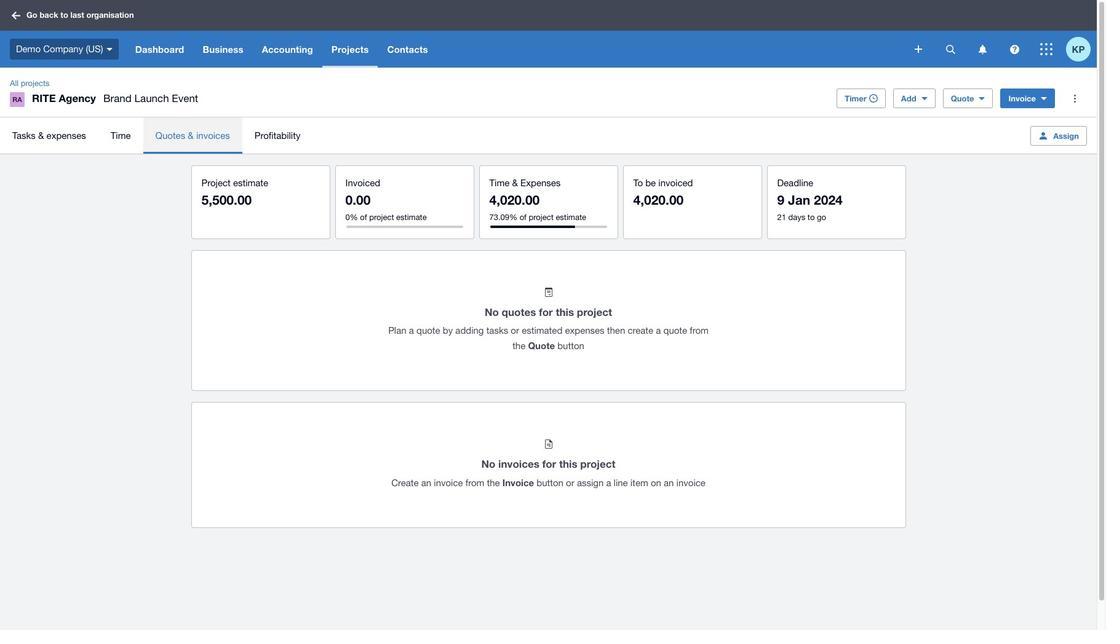 Task type: vqa. For each thing, say whether or not it's contained in the screenshot.
Business dropdown button
yes



Task type: locate. For each thing, give the bounding box(es) containing it.
a right the create
[[656, 326, 661, 336]]

2 horizontal spatial svg image
[[1041, 43, 1053, 55]]

invoice
[[1009, 94, 1037, 103], [503, 478, 534, 489]]

from inside create an invoice from the invoice button or assign a line item on an invoice
[[466, 478, 485, 489]]

4,020.00 down be
[[634, 193, 684, 208]]

accounting
[[262, 44, 313, 55]]

invoices up create an invoice from the invoice button or assign a line item on an invoice
[[499, 458, 540, 471]]

an right on
[[664, 478, 674, 489]]

1 horizontal spatial invoices
[[499, 458, 540, 471]]

0 horizontal spatial or
[[511, 326, 519, 336]]

invoice button
[[1001, 89, 1056, 108]]

& inside tab
[[188, 130, 194, 141]]

button down estimated
[[558, 341, 585, 351]]

on
[[651, 478, 662, 489]]

0 horizontal spatial quote
[[528, 340, 555, 351]]

4,020.00 inside to be invoiced 4,020.00
[[634, 193, 684, 208]]

& right quotes on the left top
[[188, 130, 194, 141]]

business
[[203, 44, 244, 55]]

1 vertical spatial expenses
[[565, 326, 605, 336]]

or left assign
[[566, 478, 575, 489]]

project inside invoiced 0.00 0% of project estimate
[[369, 213, 394, 222]]

0 vertical spatial button
[[558, 341, 585, 351]]

2 horizontal spatial &
[[512, 178, 518, 188]]

go
[[817, 213, 827, 222]]

time up 73.09%
[[490, 178, 510, 188]]

2 4,020.00 from the left
[[634, 193, 684, 208]]

expenses left then
[[565, 326, 605, 336]]

2 quote from the left
[[664, 326, 688, 336]]

line
[[614, 478, 628, 489]]

& for quotes & invoices
[[188, 130, 194, 141]]

invoice right create
[[434, 478, 463, 489]]

0 horizontal spatial invoice
[[503, 478, 534, 489]]

5,500.00
[[202, 193, 252, 208]]

1 horizontal spatial the
[[513, 341, 526, 351]]

svg image up invoice popup button
[[1010, 45, 1020, 54]]

no for no invoices for this project
[[482, 458, 496, 471]]

& for tasks & expenses
[[38, 130, 44, 141]]

item
[[631, 478, 649, 489]]

1 horizontal spatial time
[[490, 178, 510, 188]]

button down the no invoices for this project at the bottom of the page
[[537, 478, 564, 489]]

kp
[[1073, 43, 1085, 54]]

1 horizontal spatial invoice
[[677, 478, 706, 489]]

invoice up assign button
[[1009, 94, 1037, 103]]

4,020.00 for to be invoiced 4,020.00
[[634, 193, 684, 208]]

or right "tasks"
[[511, 326, 519, 336]]

a left the "line"
[[607, 478, 612, 489]]

of inside invoiced 0.00 0% of project estimate
[[360, 213, 367, 222]]

estimate inside project estimate 5,500.00
[[233, 178, 268, 188]]

1 horizontal spatial 4,020.00
[[634, 193, 684, 208]]

73.09%
[[490, 213, 518, 222]]

contacts
[[387, 44, 428, 55]]

a right plan
[[409, 326, 414, 336]]

1 vertical spatial or
[[566, 478, 575, 489]]

for up create an invoice from the invoice button or assign a line item on an invoice
[[543, 458, 557, 471]]

1 horizontal spatial quote
[[951, 94, 975, 103]]

to left go
[[808, 213, 815, 222]]

time for time
[[111, 130, 131, 141]]

0 vertical spatial or
[[511, 326, 519, 336]]

this up create an invoice from the invoice button or assign a line item on an invoice
[[559, 458, 578, 471]]

this up estimated
[[556, 306, 574, 319]]

1 of from the left
[[360, 213, 367, 222]]

1 vertical spatial time
[[490, 178, 510, 188]]

quote for quote button
[[528, 340, 555, 351]]

of right 73.09%
[[520, 213, 527, 222]]

quote right the create
[[664, 326, 688, 336]]

1 vertical spatial quote
[[528, 340, 555, 351]]

0 horizontal spatial of
[[360, 213, 367, 222]]

0 horizontal spatial an
[[421, 478, 432, 489]]

an right create
[[421, 478, 432, 489]]

tasks
[[487, 326, 509, 336]]

plan a quote by adding tasks or estimated expenses then create a quote from the
[[388, 326, 709, 351]]

0 vertical spatial no
[[485, 306, 499, 319]]

create an invoice from the invoice button or assign a line item on an invoice
[[392, 478, 706, 489]]

0 horizontal spatial time
[[111, 130, 131, 141]]

invoices
[[196, 130, 230, 141], [499, 458, 540, 471]]

1 horizontal spatial or
[[566, 478, 575, 489]]

quote right add popup button on the right top of page
[[951, 94, 975, 103]]

quote
[[951, 94, 975, 103], [528, 340, 555, 351]]

this for invoices
[[559, 458, 578, 471]]

0 horizontal spatial svg image
[[106, 48, 112, 51]]

estimate down expenses at the top of the page
[[556, 213, 587, 222]]

0 horizontal spatial &
[[38, 130, 44, 141]]

0 horizontal spatial 4,020.00
[[490, 193, 540, 208]]

go
[[26, 10, 37, 20]]

0 horizontal spatial invoices
[[196, 130, 230, 141]]

0 horizontal spatial estimate
[[233, 178, 268, 188]]

0 horizontal spatial expenses
[[47, 130, 86, 141]]

4,020.00 for time & expenses 4,020.00 73.09% of project estimate
[[490, 193, 540, 208]]

0 vertical spatial to
[[61, 10, 68, 20]]

tasks & expenses
[[12, 130, 86, 141]]

0 vertical spatial for
[[539, 306, 553, 319]]

0 vertical spatial this
[[556, 306, 574, 319]]

deadline
[[778, 178, 814, 188]]

time link
[[98, 118, 143, 154]]

an
[[421, 478, 432, 489], [664, 478, 674, 489]]

estimate inside invoiced 0.00 0% of project estimate
[[396, 213, 427, 222]]

& inside time & expenses 4,020.00 73.09% of project estimate
[[512, 178, 518, 188]]

quotes & invoices tab
[[143, 118, 242, 154]]

this
[[556, 306, 574, 319], [559, 458, 578, 471]]

quote for quote
[[951, 94, 975, 103]]

4,020.00 inside time & expenses 4,020.00 73.09% of project estimate
[[490, 193, 540, 208]]

1 horizontal spatial expenses
[[565, 326, 605, 336]]

invoice down the no invoices for this project at the bottom of the page
[[503, 478, 534, 489]]

estimate
[[233, 178, 268, 188], [396, 213, 427, 222], [556, 213, 587, 222]]

0 horizontal spatial quote
[[417, 326, 440, 336]]

no
[[485, 306, 499, 319], [482, 458, 496, 471]]

more options image
[[1063, 86, 1088, 111]]

invoiced 0.00 0% of project estimate
[[346, 178, 427, 222]]

4,020.00 up 73.09%
[[490, 193, 540, 208]]

dashboard
[[135, 44, 184, 55]]

svg image
[[12, 11, 20, 19], [946, 45, 956, 54], [979, 45, 987, 54], [915, 46, 923, 53]]

project
[[369, 213, 394, 222], [529, 213, 554, 222], [577, 306, 613, 319], [581, 458, 616, 471]]

quotes
[[502, 306, 536, 319]]

banner containing kp
[[0, 0, 1097, 68]]

1 horizontal spatial quote
[[664, 326, 688, 336]]

2 horizontal spatial estimate
[[556, 213, 587, 222]]

button
[[558, 341, 585, 351], [537, 478, 564, 489]]

0 vertical spatial the
[[513, 341, 526, 351]]

to left "last" at the left top of page
[[61, 10, 68, 20]]

0 vertical spatial invoices
[[196, 130, 230, 141]]

1 vertical spatial this
[[559, 458, 578, 471]]

button inside "quote button"
[[558, 341, 585, 351]]

kp button
[[1067, 31, 1097, 68]]

1 horizontal spatial to
[[808, 213, 815, 222]]

a
[[409, 326, 414, 336], [656, 326, 661, 336], [607, 478, 612, 489]]

1 horizontal spatial of
[[520, 213, 527, 222]]

1 vertical spatial for
[[543, 458, 557, 471]]

of right 0%
[[360, 213, 367, 222]]

assign button
[[1031, 126, 1088, 146]]

1 vertical spatial the
[[487, 478, 500, 489]]

invoices right quotes on the left top
[[196, 130, 230, 141]]

invoiced
[[659, 178, 693, 188]]

time down brand
[[111, 130, 131, 141]]

invoice right on
[[677, 478, 706, 489]]

svg image left kp on the top of the page
[[1041, 43, 1053, 55]]

2 an from the left
[[664, 478, 674, 489]]

expenses
[[47, 130, 86, 141], [565, 326, 605, 336]]

2 of from the left
[[520, 213, 527, 222]]

0 horizontal spatial from
[[466, 478, 485, 489]]

estimate right 0%
[[396, 213, 427, 222]]

0 vertical spatial invoice
[[1009, 94, 1037, 103]]

1 horizontal spatial estimate
[[396, 213, 427, 222]]

invoice
[[434, 478, 463, 489], [677, 478, 706, 489]]

1 4,020.00 from the left
[[490, 193, 540, 208]]

1 vertical spatial to
[[808, 213, 815, 222]]

projects
[[332, 44, 369, 55]]

1 horizontal spatial invoice
[[1009, 94, 1037, 103]]

1 horizontal spatial from
[[690, 326, 709, 336]]

0 horizontal spatial the
[[487, 478, 500, 489]]

time
[[111, 130, 131, 141], [490, 178, 510, 188]]

the down estimated
[[513, 341, 526, 351]]

be
[[646, 178, 656, 188]]

brand launch event
[[103, 92, 198, 105]]

0 vertical spatial time
[[111, 130, 131, 141]]

(us)
[[86, 44, 103, 54]]

svg image right (us)
[[106, 48, 112, 51]]

banner
[[0, 0, 1097, 68]]

the inside create an invoice from the invoice button or assign a line item on an invoice
[[487, 478, 500, 489]]

1 vertical spatial button
[[537, 478, 564, 489]]

project estimate 5,500.00
[[202, 178, 268, 208]]

2024
[[814, 193, 843, 208]]

project up assign
[[581, 458, 616, 471]]

from inside plan a quote by adding tasks or estimated expenses then create a quote from the
[[690, 326, 709, 336]]

for for quotes
[[539, 306, 553, 319]]

1 horizontal spatial a
[[607, 478, 612, 489]]

the
[[513, 341, 526, 351], [487, 478, 500, 489]]

0 vertical spatial expenses
[[47, 130, 86, 141]]

1 horizontal spatial an
[[664, 478, 674, 489]]

project up then
[[577, 306, 613, 319]]

expenses
[[521, 178, 561, 188]]

of inside time & expenses 4,020.00 73.09% of project estimate
[[520, 213, 527, 222]]

project down expenses at the top of the page
[[529, 213, 554, 222]]

of
[[360, 213, 367, 222], [520, 213, 527, 222]]

0 vertical spatial quote
[[951, 94, 975, 103]]

estimate up 5,500.00
[[233, 178, 268, 188]]

quotes & invoices
[[155, 130, 230, 141]]

quote left by
[[417, 326, 440, 336]]

4,020.00
[[490, 193, 540, 208], [634, 193, 684, 208]]

project for quotes
[[577, 306, 613, 319]]

project inside time & expenses 4,020.00 73.09% of project estimate
[[529, 213, 554, 222]]

projects
[[21, 79, 50, 88]]

1 vertical spatial no
[[482, 458, 496, 471]]

create
[[392, 478, 419, 489]]

days
[[789, 213, 806, 222]]

0 horizontal spatial invoice
[[434, 478, 463, 489]]

1 vertical spatial from
[[466, 478, 485, 489]]

timer button
[[837, 89, 886, 108]]

project down the 0.00 on the top left of the page
[[369, 213, 394, 222]]

& right tasks
[[38, 130, 44, 141]]

quote inside popup button
[[951, 94, 975, 103]]

quote
[[417, 326, 440, 336], [664, 326, 688, 336]]

from
[[690, 326, 709, 336], [466, 478, 485, 489]]

quote button
[[528, 340, 585, 351]]

0 vertical spatial from
[[690, 326, 709, 336]]

demo company (us) button
[[0, 31, 126, 68]]

time inside time & expenses 4,020.00 73.09% of project estimate
[[490, 178, 510, 188]]

1 horizontal spatial &
[[188, 130, 194, 141]]

expenses down the rite agency
[[47, 130, 86, 141]]

to
[[61, 10, 68, 20], [808, 213, 815, 222]]

0.00
[[346, 193, 371, 208]]

for up estimated
[[539, 306, 553, 319]]

the down the no invoices for this project at the bottom of the page
[[487, 478, 500, 489]]

quote down estimated
[[528, 340, 555, 351]]

svg image
[[1041, 43, 1053, 55], [1010, 45, 1020, 54], [106, 48, 112, 51]]

demo
[[16, 44, 41, 54]]

& left expenses at the top of the page
[[512, 178, 518, 188]]



Task type: describe. For each thing, give the bounding box(es) containing it.
or inside plan a quote by adding tasks or estimated expenses then create a quote from the
[[511, 326, 519, 336]]

1 invoice from the left
[[434, 478, 463, 489]]

9
[[778, 193, 785, 208]]

company
[[43, 44, 83, 54]]

add button
[[894, 89, 936, 108]]

agency
[[59, 92, 96, 105]]

21
[[778, 213, 787, 222]]

add
[[902, 94, 917, 103]]

to
[[634, 178, 643, 188]]

by
[[443, 326, 453, 336]]

no for no quotes for this project
[[485, 306, 499, 319]]

go back to last organisation
[[26, 10, 134, 20]]

no quotes for this project
[[485, 306, 613, 319]]

this for quotes
[[556, 306, 574, 319]]

to inside deadline 9 jan 2024 21 days to go
[[808, 213, 815, 222]]

quote button
[[943, 89, 994, 108]]

launch
[[135, 92, 169, 105]]

invoices inside tab
[[196, 130, 230, 141]]

project for invoices
[[581, 458, 616, 471]]

0 horizontal spatial a
[[409, 326, 414, 336]]

event
[[172, 92, 198, 105]]

rite
[[32, 92, 56, 105]]

brand
[[103, 92, 132, 105]]

invoice inside popup button
[[1009, 94, 1037, 103]]

all
[[10, 79, 19, 88]]

ra
[[12, 95, 22, 103]]

demo company (us)
[[16, 44, 103, 54]]

business button
[[194, 31, 253, 68]]

assign
[[577, 478, 604, 489]]

& for time & expenses 4,020.00 73.09% of project estimate
[[512, 178, 518, 188]]

all projects
[[10, 79, 50, 88]]

1 quote from the left
[[417, 326, 440, 336]]

invoiced
[[346, 178, 381, 188]]

project for 0.00
[[369, 213, 394, 222]]

quotes & invoices link
[[143, 118, 242, 154]]

time & expenses 4,020.00 73.09% of project estimate
[[490, 178, 587, 222]]

svg image inside the "demo company (us)" "popup button"
[[106, 48, 112, 51]]

rite agency
[[32, 92, 96, 105]]

0%
[[346, 213, 358, 222]]

plan
[[388, 326, 407, 336]]

no invoices for this project
[[482, 458, 616, 471]]

button inside create an invoice from the invoice button or assign a line item on an invoice
[[537, 478, 564, 489]]

all projects link
[[5, 78, 54, 90]]

0 horizontal spatial to
[[61, 10, 68, 20]]

expenses inside plan a quote by adding tasks or estimated expenses then create a quote from the
[[565, 326, 605, 336]]

svg image inside go back to last organisation link
[[12, 11, 20, 19]]

deadline 9 jan 2024 21 days to go
[[778, 178, 843, 222]]

1 an from the left
[[421, 478, 432, 489]]

estimate inside time & expenses 4,020.00 73.09% of project estimate
[[556, 213, 587, 222]]

or inside create an invoice from the invoice button or assign a line item on an invoice
[[566, 478, 575, 489]]

estimated
[[522, 326, 563, 336]]

back
[[40, 10, 58, 20]]

create
[[628, 326, 654, 336]]

a inside create an invoice from the invoice button or assign a line item on an invoice
[[607, 478, 612, 489]]

the inside plan a quote by adding tasks or estimated expenses then create a quote from the
[[513, 341, 526, 351]]

tasks
[[12, 130, 36, 141]]

projects button
[[322, 31, 378, 68]]

dashboard link
[[126, 31, 194, 68]]

timer
[[845, 94, 867, 103]]

time for time & expenses 4,020.00 73.09% of project estimate
[[490, 178, 510, 188]]

tasks & expenses link
[[0, 118, 98, 154]]

to be invoiced 4,020.00
[[634, 178, 693, 208]]

project
[[202, 178, 231, 188]]

2 horizontal spatial a
[[656, 326, 661, 336]]

profitability link
[[242, 118, 313, 154]]

quotes
[[155, 130, 185, 141]]

last
[[70, 10, 84, 20]]

assign
[[1054, 131, 1080, 141]]

jan
[[788, 193, 811, 208]]

for for invoices
[[543, 458, 557, 471]]

1 vertical spatial invoice
[[503, 478, 534, 489]]

1 horizontal spatial svg image
[[1010, 45, 1020, 54]]

profitability
[[255, 130, 301, 141]]

organisation
[[86, 10, 134, 20]]

contacts button
[[378, 31, 437, 68]]

2 invoice from the left
[[677, 478, 706, 489]]

then
[[607, 326, 626, 336]]

1 vertical spatial invoices
[[499, 458, 540, 471]]

go back to last organisation link
[[7, 4, 141, 26]]

accounting button
[[253, 31, 322, 68]]

adding
[[456, 326, 484, 336]]



